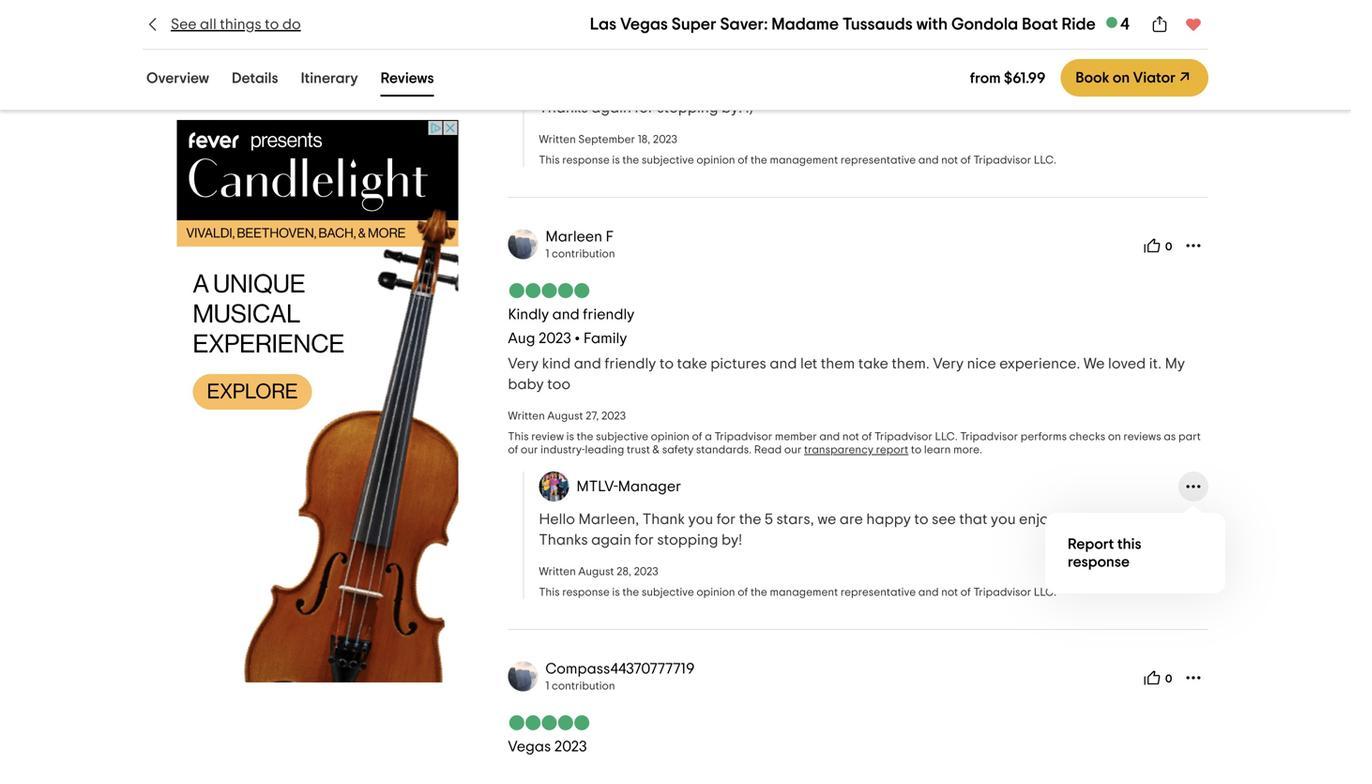 Task type: locate. For each thing, give the bounding box(es) containing it.
that inside hello there, thank you for the 5 stars, we are happy to see that you enjoyed your time here! thanks again for stopping by! :)
[[939, 80, 967, 95]]

enjoyed
[[999, 80, 1054, 95], [1019, 512, 1074, 527]]

0 vertical spatial representative
[[841, 155, 916, 166]]

2 leading from the top
[[585, 445, 624, 456]]

0 vertical spatial thank
[[622, 80, 665, 95]]

a up super at the top
[[705, 0, 712, 10]]

0 vertical spatial 5.0 of 5 bubbles image
[[508, 283, 591, 298]]

0 vertical spatial again
[[591, 100, 631, 115]]

representative down hello there, thank you for the 5 stars, we are happy to see that you enjoyed your time here! thanks again for stopping by! :)
[[841, 155, 916, 166]]

your inside hello there, thank you for the 5 stars, we are happy to see that you enjoyed your time here! thanks again for stopping by! :)
[[1057, 80, 1088, 95]]

0 vertical spatial trust
[[627, 12, 650, 23]]

2 0 button from the top
[[1138, 663, 1179, 693]]

happy inside the hello marleen, thank you for the 5 stars, we are happy to see that you enjoyed your time here! thanks again for stopping by!
[[867, 512, 911, 527]]

hello inside hello there, thank you for the 5 stars, we are happy to see that you enjoyed your time here! thanks again for stopping by! :)
[[539, 80, 575, 95]]

the inside hello there, thank you for the 5 stars, we are happy to see that you enjoyed your time here! thanks again for stopping by! :)
[[719, 80, 741, 95]]

transparency report link left with
[[804, 12, 909, 23]]

0 button for marleen f
[[1138, 231, 1179, 261]]

august left 27,
[[548, 411, 583, 422]]

2 report from the top
[[876, 445, 909, 456]]

2 mtlv-manager link from the top
[[577, 479, 681, 494]]

1 right the marleen f "icon"
[[546, 248, 549, 260]]

overview
[[146, 71, 209, 86]]

1 vertical spatial time
[[1112, 512, 1141, 527]]

reviews up share icon
[[1124, 0, 1162, 10]]

see all things to do link
[[143, 14, 301, 35]]

response down marleen,
[[562, 587, 610, 599]]

see inside hello there, thank you for the 5 stars, we are happy to see that you enjoyed your time here! thanks again for stopping by! :)
[[911, 80, 936, 95]]

0 vertical spatial safety
[[662, 12, 694, 23]]

subjective up compass44370777719
[[642, 587, 694, 599]]

part up close options menu image
[[1179, 431, 1201, 443]]

transparency report to learn more.
[[804, 12, 983, 23], [804, 445, 983, 456]]

5.0 of 5 bubbles image for vegas 2023
[[508, 716, 591, 731]]

remove from trip image
[[1184, 15, 1203, 34]]

happy
[[846, 80, 891, 95], [867, 512, 911, 527]]

again inside hello there, thank you for the 5 stars, we are happy to see that you enjoyed your time here! thanks again for stopping by! :)
[[591, 100, 631, 115]]

transparency up hello there, thank you for the 5 stars, we are happy to see that you enjoyed your time here! thanks again for stopping by! :)
[[804, 12, 874, 23]]

1 hello from the top
[[539, 80, 575, 95]]

1 transparency from the top
[[804, 12, 874, 23]]

response inside written august 28, 2023 this response is the subjective opinion of the management representative and not of tripadvisor llc.
[[562, 587, 610, 599]]

your up report
[[1078, 512, 1108, 527]]

tripadvisor
[[715, 0, 773, 10], [875, 0, 933, 10], [960, 0, 1018, 10], [974, 155, 1032, 166], [715, 431, 773, 443], [875, 431, 933, 443], [960, 431, 1018, 443], [974, 587, 1032, 599]]

1 mtlv-manager link from the top
[[577, 47, 681, 62]]

learn left gondola
[[924, 12, 951, 23]]

1 mtlv-manager from the top
[[577, 47, 681, 62]]

reviews
[[1124, 0, 1162, 10], [1124, 431, 1162, 443]]

mtlv-manager
[[577, 47, 681, 62], [577, 479, 681, 494]]

contribution down compass44370777719
[[552, 681, 615, 692]]

28,
[[617, 567, 632, 578]]

1 vertical spatial thank
[[643, 512, 685, 527]]

more. down nice
[[954, 445, 983, 456]]

0 vertical spatial hello
[[539, 80, 575, 95]]

1 horizontal spatial we
[[818, 512, 837, 527]]

again
[[591, 100, 631, 115], [591, 533, 631, 548]]

boat
[[1022, 16, 1058, 33]]

again down marleen,
[[591, 533, 631, 548]]

stopping inside the hello marleen, thank you for the 5 stars, we are happy to see that you enjoyed your time here! thanks again for stopping by!
[[657, 533, 718, 548]]

2 industry- from the top
[[541, 445, 585, 456]]

written for hello there, thank you for the 5 stars, we are happy to see that you enjoyed your time here! thanks again for stopping by! :)
[[539, 134, 576, 145]]

hello left there,
[[539, 80, 575, 95]]

0 vertical spatial stopping
[[657, 100, 718, 115]]

this
[[508, 0, 529, 10], [539, 155, 560, 166], [508, 431, 529, 443], [539, 587, 560, 599]]

0 vertical spatial time
[[1091, 80, 1120, 95]]

happy for marleen,
[[867, 512, 911, 527]]

0 vertical spatial happy
[[846, 80, 891, 95]]

1 vertical spatial report
[[876, 445, 909, 456]]

we
[[797, 80, 816, 95], [818, 512, 837, 527]]

member up madame
[[775, 0, 817, 10]]

0 vertical spatial enjoyed
[[999, 80, 1054, 95]]

stars, inside the hello marleen, thank you for the 5 stars, we are happy to see that you enjoyed your time here! thanks again for stopping by!
[[777, 512, 814, 527]]

kindly and friendly aug 2023 • family
[[508, 307, 635, 346]]

0 horizontal spatial very
[[508, 356, 539, 371]]

checks down we
[[1070, 431, 1106, 443]]

1 vertical spatial reviews
[[1124, 431, 1162, 443]]

1 leading from the top
[[585, 12, 624, 23]]

thanks inside hello there, thank you for the 5 stars, we are happy to see that you enjoyed your time here! thanks again for stopping by! :)
[[539, 100, 588, 115]]

thanks down there,
[[539, 100, 588, 115]]

report for 2nd transparency report link from the bottom
[[876, 12, 909, 23]]

mtlv- down las
[[577, 47, 618, 62]]

2023 inside kindly and friendly aug 2023 • family
[[539, 331, 571, 346]]

performs up boat
[[1021, 0, 1067, 10]]

1 vertical spatial your
[[1078, 512, 1108, 527]]

1 horizontal spatial vegas
[[620, 16, 668, 33]]

here! inside the hello marleen, thank you for the 5 stars, we are happy to see that you enjoyed your time here! thanks again for stopping by!
[[1144, 512, 1179, 527]]

thanks
[[539, 100, 588, 115], [539, 533, 588, 548]]

your inside the hello marleen, thank you for the 5 stars, we are happy to see that you enjoyed your time here! thanks again for stopping by!
[[1078, 512, 1108, 527]]

5.0 of 5 bubbles image up the vegas 2023
[[508, 716, 591, 731]]

2 hello from the top
[[539, 512, 575, 527]]

read right super at the top
[[754, 12, 782, 23]]

1 vertical spatial on
[[1113, 70, 1130, 85]]

2023 right 27,
[[602, 411, 626, 422]]

thank right there,
[[622, 80, 665, 95]]

are inside hello there, thank you for the 5 stars, we are happy to see that you enjoyed your time here! thanks again for stopping by! :)
[[819, 80, 843, 95]]

0 vertical spatial on
[[1108, 0, 1121, 10]]

response down september
[[562, 155, 610, 166]]

1 vertical spatial we
[[818, 512, 837, 527]]

checks
[[1070, 0, 1106, 10], [1070, 431, 1106, 443]]

madame
[[772, 16, 839, 33]]

1 transparency report to learn more. from the top
[[804, 12, 983, 23]]

to inside very kind and friendly to take pictures and let them take them. very nice experience. we loved it. my baby too
[[660, 356, 674, 371]]

0 vertical spatial that
[[939, 80, 967, 95]]

1 vertical spatial again
[[591, 533, 631, 548]]

0 vertical spatial standards.
[[696, 12, 752, 23]]

1 vertical spatial representative
[[841, 587, 916, 599]]

part
[[1179, 0, 1201, 10], [1179, 431, 1201, 443]]

0 vertical spatial manager
[[618, 47, 681, 62]]

representative inside written september 18, 2023 this response is the subjective opinion of the management representative and not of tripadvisor llc.
[[841, 155, 916, 166]]

see all things to do
[[171, 17, 301, 32]]

1 performs from the top
[[1021, 0, 1067, 10]]

5.0 of 5 bubbles image up kindly
[[508, 283, 591, 298]]

learn
[[924, 12, 951, 23], [924, 445, 951, 456]]

friendly up family
[[583, 307, 635, 322]]

2 & from the top
[[653, 445, 660, 456]]

0 vertical spatial we
[[797, 80, 816, 95]]

1 review from the top
[[531, 0, 564, 10]]

tab list containing overview
[[120, 62, 460, 100]]

representative down the hello marleen, thank you for the 5 stars, we are happy to see that you enjoyed your time here! thanks again for stopping by!
[[841, 587, 916, 599]]

2 mtlv manager image from the top
[[539, 472, 569, 502]]

time inside the hello marleen, thank you for the 5 stars, we are happy to see that you enjoyed your time here! thanks again for stopping by!
[[1112, 512, 1141, 527]]

0 vertical spatial leading
[[585, 12, 624, 23]]

again inside the hello marleen, thank you for the 5 stars, we are happy to see that you enjoyed your time here! thanks again for stopping by!
[[591, 533, 631, 548]]

you
[[668, 80, 693, 95], [970, 80, 995, 95], [688, 512, 713, 527], [991, 512, 1016, 527]]

standards. down the pictures
[[696, 445, 752, 456]]

1 again from the top
[[591, 100, 631, 115]]

we inside the hello marleen, thank you for the 5 stars, we are happy to see that you enjoyed your time here! thanks again for stopping by!
[[818, 512, 837, 527]]

2 mtlv-manager from the top
[[577, 479, 681, 494]]

0 vertical spatial are
[[819, 80, 843, 95]]

report left with
[[876, 12, 909, 23]]

2 member from the top
[[775, 431, 817, 443]]

enjoyed down boat
[[999, 80, 1054, 95]]

1 contribution from the top
[[552, 248, 615, 260]]

1 vertical spatial mtlv manager image
[[539, 472, 569, 502]]

contribution down marleen f link on the left
[[552, 248, 615, 260]]

management down hello there, thank you for the 5 stars, we are happy to see that you enjoyed your time here! thanks again for stopping by! :)
[[770, 155, 838, 166]]

1 vertical spatial 1
[[546, 681, 549, 692]]

2023
[[653, 134, 677, 145], [539, 331, 571, 346], [602, 411, 626, 422], [634, 567, 658, 578], [554, 740, 587, 755]]

1 vertical spatial member
[[775, 431, 817, 443]]

hello
[[539, 80, 575, 95], [539, 512, 575, 527]]

mtlv manager image
[[539, 39, 569, 69], [539, 472, 569, 502]]

stopping
[[657, 100, 718, 115], [657, 533, 718, 548]]

very up the baby on the left of page
[[508, 356, 539, 371]]

kindly and friendly link
[[508, 307, 635, 322]]

your for hello marleen, thank you for the 5 stars, we are happy to see that you enjoyed your time here! thanks again for stopping by!
[[1078, 512, 1108, 527]]

1 standards. from the top
[[696, 12, 752, 23]]

on down loved
[[1108, 431, 1121, 443]]

here!
[[1124, 80, 1158, 95], [1144, 512, 1179, 527]]

leading for 2nd transparency report link from the bottom
[[585, 12, 624, 23]]

performs down experience.
[[1021, 431, 1067, 443]]

1 vertical spatial friendly
[[605, 356, 656, 371]]

0 horizontal spatial we
[[797, 80, 816, 95]]

stopping inside hello there, thank you for the 5 stars, we are happy to see that you enjoyed your time here! thanks again for stopping by! :)
[[657, 100, 718, 115]]

vegas right las
[[620, 16, 668, 33]]

1 vertical spatial industry-
[[541, 445, 585, 456]]

stars, up written august 28, 2023 this response is the subjective opinion of the management representative and not of tripadvisor llc.
[[777, 512, 814, 527]]

vegas
[[620, 16, 668, 33], [508, 740, 551, 755]]

written inside written august 28, 2023 this response is the subjective opinion of the management representative and not of tripadvisor llc.
[[539, 567, 576, 578]]

on up the 4
[[1108, 0, 1121, 10]]

part up remove from trip "image"
[[1179, 0, 1201, 10]]

experience.
[[1000, 356, 1080, 371]]

very left nice
[[933, 356, 964, 371]]

again for marleen,
[[591, 533, 631, 548]]

1 vertical spatial leading
[[585, 445, 624, 456]]

on
[[1108, 0, 1121, 10], [1113, 70, 1130, 85], [1108, 431, 1121, 443]]

manager up marleen,
[[618, 479, 681, 494]]

more. right with
[[954, 12, 983, 23]]

checks for 2nd transparency report link from the bottom
[[1070, 0, 1106, 10]]

2 transparency report to learn more. from the top
[[804, 445, 983, 456]]

2 management from the top
[[770, 587, 838, 599]]

1 vertical spatial mtlv-manager
[[577, 479, 681, 494]]

reviews down it.
[[1124, 431, 1162, 443]]

1 trust from the top
[[627, 12, 650, 23]]

0 vertical spatial performs
[[1021, 0, 1067, 10]]

2023 left •
[[539, 331, 571, 346]]

by!
[[722, 100, 742, 115], [722, 533, 742, 548]]

happy inside hello there, thank you for the 5 stars, we are happy to see that you enjoyed your time here! thanks again for stopping by! :)
[[846, 80, 891, 95]]

1 reviews from the top
[[1124, 0, 1162, 10]]

1 vertical spatial review
[[531, 431, 564, 443]]

0 vertical spatial as
[[1164, 0, 1176, 10]]

written left 28,
[[539, 567, 576, 578]]

0 vertical spatial stars,
[[756, 80, 794, 95]]

0 vertical spatial this review is the subjective opinion of a tripadvisor member and not of tripadvisor llc. tripadvisor performs checks on reviews as part of our industry-leading trust & safety standards. read our
[[508, 0, 1201, 23]]

1 vertical spatial a
[[705, 431, 712, 443]]

manager
[[618, 47, 681, 62], [618, 479, 681, 494]]

mtlv-manager down las
[[577, 47, 681, 62]]

response for hello marleen, thank you for the 5 stars, we are happy to see that you enjoyed your time here! thanks again for stopping by!
[[562, 587, 610, 599]]

thank inside hello there, thank you for the 5 stars, we are happy to see that you enjoyed your time here! thanks again for stopping by! :)
[[622, 80, 665, 95]]

1 open options menu image from the top
[[1184, 236, 1203, 255]]

that inside the hello marleen, thank you for the 5 stars, we are happy to see that you enjoyed your time here! thanks again for stopping by!
[[959, 512, 988, 527]]

not inside written september 18, 2023 this response is the subjective opinion of the management representative and not of tripadvisor llc.
[[941, 155, 958, 166]]

open options menu image
[[1184, 236, 1203, 255], [1184, 669, 1203, 688]]

by! for marleen,
[[722, 533, 742, 548]]

1 vertical spatial happy
[[867, 512, 911, 527]]

and
[[820, 0, 840, 10], [919, 155, 939, 166], [552, 307, 580, 322], [574, 356, 601, 371], [770, 356, 797, 371], [820, 431, 840, 443], [919, 587, 939, 599]]

written september 18, 2023 this response is the subjective opinion of the management representative and not of tripadvisor llc.
[[539, 134, 1057, 166]]

transparency report to learn more. up the hello marleen, thank you for the 5 stars, we are happy to see that you enjoyed your time here! thanks again for stopping by!
[[804, 445, 983, 456]]

0 vertical spatial your
[[1057, 80, 1088, 95]]

2 reviews from the top
[[1124, 431, 1162, 443]]

leading up there,
[[585, 12, 624, 23]]

stars, up written september 18, 2023 this response is the subjective opinion of the management representative and not of tripadvisor llc.
[[756, 80, 794, 95]]

1 horizontal spatial 5
[[765, 512, 773, 527]]

1 a from the top
[[705, 0, 712, 10]]

1 vertical spatial transparency report to learn more.
[[804, 445, 983, 456]]

again for there,
[[591, 100, 631, 115]]

0 vertical spatial member
[[775, 0, 817, 10]]

0 vertical spatial august
[[548, 411, 583, 422]]

contribution inside marleen f 1 contribution
[[552, 248, 615, 260]]

stopping for there,
[[657, 100, 718, 115]]

transparency down very kind and friendly to take pictures and let them take them. very nice experience. we loved it. my baby too
[[804, 445, 874, 456]]

again down there,
[[591, 100, 631, 115]]

report
[[876, 12, 909, 23], [876, 445, 909, 456]]

representative inside written august 28, 2023 this response is the subjective opinion of the management representative and not of tripadvisor llc.
[[841, 587, 916, 599]]

manager for there,
[[618, 47, 681, 62]]

see
[[911, 80, 936, 95], [932, 512, 956, 527]]

industry- left las
[[541, 12, 585, 23]]

1 & from the top
[[653, 12, 660, 23]]

$61.99
[[1004, 71, 1046, 86]]

written inside written september 18, 2023 this response is the subjective opinion of the management representative and not of tripadvisor llc.
[[539, 134, 576, 145]]

mtlv- for marleen,
[[577, 479, 618, 494]]

member down let
[[775, 431, 817, 443]]

1 management from the top
[[770, 155, 838, 166]]

5 up :) on the right of page
[[744, 80, 753, 95]]

1 5.0 of 5 bubbles image from the top
[[508, 283, 591, 298]]

by! inside hello there, thank you for the 5 stars, we are happy to see that you enjoyed your time here! thanks again for stopping by! :)
[[722, 100, 742, 115]]

thanks inside the hello marleen, thank you for the 5 stars, we are happy to see that you enjoyed your time here! thanks again for stopping by!
[[539, 533, 588, 548]]

response inside written september 18, 2023 this response is the subjective opinion of the management representative and not of tripadvisor llc.
[[562, 155, 610, 166]]

1 vertical spatial 5.0 of 5 bubbles image
[[508, 716, 591, 731]]

here! for hello there, thank you for the 5 stars, we are happy to see that you enjoyed your time here! thanks again for stopping by! :)
[[1124, 80, 1158, 95]]

checks up the ride
[[1070, 0, 1106, 10]]

transparency report link
[[804, 12, 909, 23], [804, 445, 909, 456]]

subjective inside written september 18, 2023 this response is the subjective opinion of the management representative and not of tripadvisor llc.
[[642, 155, 694, 166]]

very kind and friendly to take pictures and let them take them. very nice experience. we loved it. my baby too
[[508, 356, 1185, 392]]

1 vertical spatial thanks
[[539, 533, 588, 548]]

read
[[754, 12, 782, 23], [754, 445, 782, 456]]

mtlv-manager link for marleen,
[[577, 479, 681, 494]]

pictures
[[711, 356, 767, 371]]

2 representative from the top
[[841, 587, 916, 599]]

management for there,
[[770, 155, 838, 166]]

2 by! from the top
[[722, 533, 742, 548]]

2 open options menu image from the top
[[1184, 669, 1203, 688]]

from $61.99
[[970, 71, 1046, 86]]

this review is the subjective opinion of a tripadvisor member and not of tripadvisor llc. tripadvisor performs checks on reviews as part of our industry-leading trust & safety standards. read our down very kind and friendly to take pictures and let them take them. very nice experience. we loved it. my baby too
[[508, 431, 1201, 456]]

we inside hello there, thank you for the 5 stars, we are happy to see that you enjoyed your time here! thanks again for stopping by! :)
[[797, 80, 816, 95]]

the
[[577, 0, 594, 10], [719, 80, 741, 95], [623, 155, 639, 166], [751, 155, 767, 166], [577, 431, 594, 443], [739, 512, 762, 527], [623, 587, 639, 599], [751, 587, 767, 599]]

enjoyed for hello marleen, thank you for the 5 stars, we are happy to see that you enjoyed your time here! thanks again for stopping by!
[[1019, 512, 1074, 527]]

2 stopping from the top
[[657, 533, 718, 548]]

llc. inside written september 18, 2023 this response is the subjective opinion of the management representative and not of tripadvisor llc.
[[1034, 155, 1057, 166]]

mtlv- for there,
[[577, 47, 618, 62]]

opinion
[[651, 0, 690, 10], [697, 155, 735, 166], [651, 431, 690, 443], [697, 587, 735, 599]]

hello inside the hello marleen, thank you for the 5 stars, we are happy to see that you enjoyed your time here! thanks again for stopping by!
[[539, 512, 575, 527]]

are inside the hello marleen, thank you for the 5 stars, we are happy to see that you enjoyed your time here! thanks again for stopping by!
[[840, 512, 863, 527]]

safety
[[662, 12, 694, 23], [662, 445, 694, 456]]

1 vertical spatial manager
[[618, 479, 681, 494]]

1 vertical spatial contribution
[[552, 681, 615, 692]]

for
[[696, 80, 715, 95], [635, 100, 654, 115], [717, 512, 736, 527], [635, 533, 654, 548]]

leading for first transparency report link from the bottom
[[585, 445, 624, 456]]

0 vertical spatial industry-
[[541, 12, 585, 23]]

1 vertical spatial transparency
[[804, 445, 874, 456]]

trust up marleen,
[[627, 445, 650, 456]]

0
[[1165, 241, 1173, 253], [1165, 674, 1173, 685]]

safety for first transparency report link from the bottom
[[662, 445, 694, 456]]

1
[[546, 248, 549, 260], [546, 681, 549, 692]]

mtlv-manager link down las
[[577, 47, 681, 62]]

by! inside the hello marleen, thank you for the 5 stars, we are happy to see that you enjoyed your time here! thanks again for stopping by!
[[722, 533, 742, 548]]

•
[[575, 331, 580, 346]]

thanks down marleen,
[[539, 533, 588, 548]]

0 vertical spatial more.
[[954, 12, 983, 23]]

1 mtlv manager image from the top
[[539, 39, 569, 69]]

1 transparency report link from the top
[[804, 12, 909, 23]]

enjoyed for hello there, thank you for the 5 stars, we are happy to see that you enjoyed your time here! thanks again for stopping by! :)
[[999, 80, 1054, 95]]

read down the pictures
[[754, 445, 782, 456]]

0 vertical spatial friendly
[[583, 307, 635, 322]]

1 horizontal spatial take
[[858, 356, 889, 371]]

1 vertical spatial vegas
[[508, 740, 551, 755]]

manager for marleen,
[[618, 479, 681, 494]]

mtlv-
[[577, 47, 618, 62], [577, 479, 618, 494]]

too
[[547, 377, 571, 392]]

2023 down compass44370777719 1 contribution
[[554, 740, 587, 755]]

1 vertical spatial by!
[[722, 533, 742, 548]]

subjective
[[596, 0, 648, 10], [642, 155, 694, 166], [596, 431, 648, 443], [642, 587, 694, 599]]

1 1 from the top
[[546, 248, 549, 260]]

mtlv-manager link
[[577, 47, 681, 62], [577, 479, 681, 494]]

leading down 27,
[[585, 445, 624, 456]]

1 representative from the top
[[841, 155, 916, 166]]

5.0 of 5 bubbles image
[[508, 283, 591, 298], [508, 716, 591, 731]]

2 5.0 of 5 bubbles image from the top
[[508, 716, 591, 731]]

0 horizontal spatial take
[[677, 356, 707, 371]]

1 horizontal spatial very
[[933, 356, 964, 371]]

stars, inside hello there, thank you for the 5 stars, we are happy to see that you enjoyed your time here! thanks again for stopping by! :)
[[756, 80, 794, 95]]

representative
[[841, 155, 916, 166], [841, 587, 916, 599]]

2023 for 18,
[[653, 134, 677, 145]]

are down las vegas super saver: madame tussauds with gondola boat ride
[[819, 80, 843, 95]]

5 up written august 28, 2023 this response is the subjective opinion of the management representative and not of tripadvisor llc.
[[765, 512, 773, 527]]

are up written august 28, 2023 this response is the subjective opinion of the management representative and not of tripadvisor llc.
[[840, 512, 863, 527]]

0 for compass44370777719
[[1165, 674, 1173, 685]]

opinion inside written august 28, 2023 this response is the subjective opinion of the management representative and not of tripadvisor llc.
[[697, 587, 735, 599]]

by! up written august 28, 2023 this response is the subjective opinion of the management representative and not of tripadvisor llc.
[[722, 533, 742, 548]]

that for hello marleen, thank you for the 5 stars, we are happy to see that you enjoyed your time here! thanks again for stopping by!
[[959, 512, 988, 527]]

enjoyed inside the hello marleen, thank you for the 5 stars, we are happy to see that you enjoyed your time here! thanks again for stopping by!
[[1019, 512, 1074, 527]]

time inside hello there, thank you for the 5 stars, we are happy to see that you enjoyed your time here! thanks again for stopping by! :)
[[1091, 80, 1120, 95]]

1 mtlv- from the top
[[577, 47, 618, 62]]

that for hello there, thank you for the 5 stars, we are happy to see that you enjoyed your time here! thanks again for stopping by! :)
[[939, 80, 967, 95]]

2 as from the top
[[1164, 431, 1176, 443]]

a for first transparency report link from the bottom
[[705, 431, 712, 443]]

not inside written august 28, 2023 this response is the subjective opinion of the management representative and not of tripadvisor llc.
[[941, 587, 958, 599]]

subjective inside written august 28, 2023 this response is the subjective opinion of the management representative and not of tripadvisor llc.
[[642, 587, 694, 599]]

1 more. from the top
[[954, 12, 983, 23]]

1 vertical spatial this review is the subjective opinion of a tripadvisor member and not of tripadvisor llc. tripadvisor performs checks on reviews as part of our industry-leading trust & safety standards. read our
[[508, 431, 1201, 456]]

1 vertical spatial 0
[[1165, 674, 1173, 685]]

management inside written august 28, 2023 this response is the subjective opinion of the management representative and not of tripadvisor llc.
[[770, 587, 838, 599]]

a down the pictures
[[705, 431, 712, 443]]

mtlv-manager up marleen,
[[577, 479, 681, 494]]

2 vertical spatial on
[[1108, 431, 1121, 443]]

2 more. from the top
[[954, 445, 983, 456]]

take right them
[[858, 356, 889, 371]]

0 vertical spatial written
[[539, 134, 576, 145]]

enjoyed up report
[[1019, 512, 1074, 527]]

2 1 from the top
[[546, 681, 549, 692]]

0 vertical spatial open options menu image
[[1184, 236, 1203, 255]]

time for hello there, thank you for the 5 stars, we are happy to see that you enjoyed your time here! thanks again for stopping by! :)
[[1091, 80, 1120, 95]]

by! left :) on the right of page
[[722, 100, 742, 115]]

see inside the hello marleen, thank you for the 5 stars, we are happy to see that you enjoyed your time here! thanks again for stopping by!
[[932, 512, 956, 527]]

marleen f image
[[508, 229, 538, 259]]

1 vertical spatial stopping
[[657, 533, 718, 548]]

open options menu image
[[1184, 45, 1203, 64]]

1 vertical spatial part
[[1179, 431, 1201, 443]]

1 vertical spatial read
[[754, 445, 782, 456]]

1 safety from the top
[[662, 12, 694, 23]]

2 safety from the top
[[662, 445, 694, 456]]

as up share icon
[[1164, 0, 1176, 10]]

2023 inside written september 18, 2023 this response is the subjective opinion of the management representative and not of tripadvisor llc.
[[653, 134, 677, 145]]

27,
[[586, 411, 599, 422]]

response inside report this response
[[1068, 555, 1130, 570]]

0 horizontal spatial 5
[[744, 80, 753, 95]]

1 vertical spatial here!
[[1144, 512, 1179, 527]]

2 transparency report link from the top
[[804, 445, 909, 456]]

written left september
[[539, 134, 576, 145]]

thank right marleen,
[[643, 512, 685, 527]]

subjective down 18,
[[642, 155, 694, 166]]

5 for there,
[[744, 80, 753, 95]]

a
[[705, 0, 712, 10], [705, 431, 712, 443]]

2 thanks from the top
[[539, 533, 588, 548]]

august for 27,
[[548, 411, 583, 422]]

0 vertical spatial review
[[531, 0, 564, 10]]

thank inside the hello marleen, thank you for the 5 stars, we are happy to see that you enjoyed your time here! thanks again for stopping by!
[[643, 512, 685, 527]]

written
[[539, 134, 576, 145], [508, 411, 545, 422], [539, 567, 576, 578]]

time up this
[[1112, 512, 1141, 527]]

contribution inside compass44370777719 1 contribution
[[552, 681, 615, 692]]

august left 28,
[[578, 567, 614, 578]]

tab list
[[120, 62, 460, 100]]

2 this review is the subjective opinion of a tripadvisor member and not of tripadvisor llc. tripadvisor performs checks on reviews as part of our industry-leading trust & safety standards. read our from the top
[[508, 431, 1201, 456]]

0 vertical spatial response
[[562, 155, 610, 166]]

here! inside hello there, thank you for the 5 stars, we are happy to see that you enjoyed your time here! thanks again for stopping by! :)
[[1124, 80, 1158, 95]]

2 performs from the top
[[1021, 431, 1067, 443]]

standards.
[[696, 12, 752, 23], [696, 445, 752, 456]]

5 inside the hello marleen, thank you for the 5 stars, we are happy to see that you enjoyed your time here! thanks again for stopping by!
[[765, 512, 773, 527]]

take left the pictures
[[677, 356, 707, 371]]

0 vertical spatial read
[[754, 12, 782, 23]]

august inside written august 28, 2023 this response is the subjective opinion of the management representative and not of tripadvisor llc.
[[578, 567, 614, 578]]

1 vertical spatial as
[[1164, 431, 1176, 443]]

management down the hello marleen, thank you for the 5 stars, we are happy to see that you enjoyed your time here! thanks again for stopping by!
[[770, 587, 838, 599]]

our down let
[[784, 445, 802, 456]]

time
[[1091, 80, 1120, 95], [1112, 512, 1141, 527]]

0 vertical spatial management
[[770, 155, 838, 166]]

1 vertical spatial response
[[1068, 555, 1130, 570]]

your
[[1057, 80, 1088, 95], [1078, 512, 1108, 527]]

standards. left madame
[[696, 12, 752, 23]]

1 0 button from the top
[[1138, 231, 1179, 261]]

leading
[[585, 12, 624, 23], [585, 445, 624, 456]]

performs for first transparency report link from the bottom
[[1021, 431, 1067, 443]]

1 take from the left
[[677, 356, 707, 371]]

1 vertical spatial performs
[[1021, 431, 1067, 443]]

do
[[282, 17, 301, 32]]

2 a from the top
[[705, 431, 712, 443]]

transparency report to learn more. up hello there, thank you for the 5 stars, we are happy to see that you enjoyed your time here! thanks again for stopping by! :)
[[804, 12, 983, 23]]

our left las
[[521, 12, 538, 23]]

1 vertical spatial learn
[[924, 445, 951, 456]]

1 0 from the top
[[1165, 241, 1173, 253]]

0 vertical spatial 0
[[1165, 241, 1173, 253]]

2 0 from the top
[[1165, 674, 1173, 685]]

representative for marleen,
[[841, 587, 916, 599]]

written down the baby on the left of page
[[508, 411, 545, 422]]

share image
[[1151, 15, 1169, 34]]

2023 right 28,
[[634, 567, 658, 578]]

1 vertical spatial enjoyed
[[1019, 512, 1074, 527]]

1 vertical spatial august
[[578, 567, 614, 578]]

2 take from the left
[[858, 356, 889, 371]]

1 report from the top
[[876, 12, 909, 23]]

1 vertical spatial mtlv-manager link
[[577, 479, 681, 494]]

2023 inside written august 28, 2023 this response is the subjective opinion of the management representative and not of tripadvisor llc.
[[634, 567, 658, 578]]

trust
[[627, 12, 650, 23], [627, 445, 650, 456]]

hello for hello there, thank you for the 5 stars, we are happy to see that you enjoyed your time here! thanks again for stopping by! :)
[[539, 80, 575, 95]]

performs
[[1021, 0, 1067, 10], [1021, 431, 1067, 443]]

5 inside hello there, thank you for the 5 stars, we are happy to see that you enjoyed your time here! thanks again for stopping by! :)
[[744, 80, 753, 95]]

your for hello there, thank you for the 5 stars, we are happy to see that you enjoyed your time here! thanks again for stopping by! :)
[[1057, 80, 1088, 95]]

response down report
[[1068, 555, 1130, 570]]

1 stopping from the top
[[657, 100, 718, 115]]

we down madame
[[797, 80, 816, 95]]

stars,
[[756, 80, 794, 95], [777, 512, 814, 527]]

2 mtlv- from the top
[[577, 479, 618, 494]]

trust right las
[[627, 12, 650, 23]]

1 vertical spatial 0 button
[[1138, 663, 1179, 693]]

1 vertical spatial safety
[[662, 445, 694, 456]]

of
[[692, 0, 703, 10], [862, 0, 872, 10], [508, 12, 518, 23], [738, 155, 748, 166], [961, 155, 971, 166], [692, 431, 703, 443], [862, 431, 872, 443], [508, 445, 518, 456], [738, 587, 748, 599], [961, 587, 971, 599]]

itinerary button
[[297, 66, 362, 97]]

report up the hello marleen, thank you for the 5 stars, we are happy to see that you enjoyed your time here! thanks again for stopping by!
[[876, 445, 909, 456]]

this review is the subjective opinion of a tripadvisor member and not of tripadvisor llc. tripadvisor performs checks on reviews as part of our industry-leading trust & safety standards. read our up hello there, thank you for the 5 stars, we are happy to see that you enjoyed your time here! thanks again for stopping by! :)
[[508, 0, 1201, 23]]

1 vertical spatial more.
[[954, 445, 983, 456]]

management inside written september 18, 2023 this response is the subjective opinion of the management representative and not of tripadvisor llc.
[[770, 155, 838, 166]]

1 vertical spatial are
[[840, 512, 863, 527]]

on for first transparency report link from the bottom
[[1108, 431, 1121, 443]]

1 thanks from the top
[[539, 100, 588, 115]]

0 vertical spatial mtlv manager image
[[539, 39, 569, 69]]

1 member from the top
[[775, 0, 817, 10]]

2 review from the top
[[531, 431, 564, 443]]

1 inside marleen f 1 contribution
[[546, 248, 549, 260]]

0 vertical spatial a
[[705, 0, 712, 10]]

contribution
[[552, 248, 615, 260], [552, 681, 615, 692]]

friendly
[[583, 307, 635, 322], [605, 356, 656, 371]]

2 vertical spatial response
[[562, 587, 610, 599]]

manager down super at the top
[[618, 47, 681, 62]]

2 contribution from the top
[[552, 681, 615, 692]]

hello left marleen,
[[539, 512, 575, 527]]

mtlv-manager link up marleen,
[[577, 479, 681, 494]]

llc. inside written august 28, 2023 this response is the subjective opinion of the management representative and not of tripadvisor llc.
[[1034, 587, 1057, 599]]

:)
[[746, 100, 753, 115]]

book
[[1076, 70, 1110, 85]]

2 again from the top
[[591, 533, 631, 548]]

1 vertical spatial transparency report link
[[804, 445, 909, 456]]

1 vertical spatial trust
[[627, 445, 650, 456]]

vegas down compass44370777719 icon at the left
[[508, 740, 551, 755]]

0 vertical spatial contribution
[[552, 248, 615, 260]]

1 by! from the top
[[722, 100, 742, 115]]

2 manager from the top
[[618, 479, 681, 494]]

0 vertical spatial transparency
[[804, 12, 874, 23]]

our right saver:
[[784, 12, 802, 23]]

here! for hello marleen, thank you for the 5 stars, we are happy to see that you enjoyed your time here! thanks again for stopping by!
[[1144, 512, 1179, 527]]

2 checks from the top
[[1070, 431, 1106, 443]]

enjoyed inside hello there, thank you for the 5 stars, we are happy to see that you enjoyed your time here! thanks again for stopping by! :)
[[999, 80, 1054, 95]]

your right the $61.99
[[1057, 80, 1088, 95]]

this inside written september 18, 2023 this response is the subjective opinion of the management representative and not of tripadvisor llc.
[[539, 155, 560, 166]]

1 manager from the top
[[618, 47, 681, 62]]

learn down them.
[[924, 445, 951, 456]]

1 vertical spatial mtlv-
[[577, 479, 618, 494]]

1 vertical spatial stars,
[[777, 512, 814, 527]]

we up written august 28, 2023 this response is the subjective opinion of the management representative and not of tripadvisor llc.
[[818, 512, 837, 527]]

compass44370777719
[[546, 662, 695, 677]]

1 checks from the top
[[1070, 0, 1106, 10]]

is
[[566, 0, 574, 10], [612, 155, 620, 166], [566, 431, 574, 443], [612, 587, 620, 599]]



Task type: describe. For each thing, give the bounding box(es) containing it.
reviews for first transparency report link from the bottom
[[1124, 431, 1162, 443]]

mtlv manager image for hello marleen, thank you for the 5 stars, we are happy to see that you enjoyed your time here! thanks again for stopping by!
[[539, 472, 569, 502]]

saver:
[[720, 16, 768, 33]]

see
[[171, 17, 197, 32]]

all
[[200, 17, 217, 32]]

1 part from the top
[[1179, 0, 1201, 10]]

1 industry- from the top
[[541, 12, 585, 23]]

compass44370777719 image
[[508, 662, 538, 692]]

super
[[672, 16, 717, 33]]

2 very from the left
[[933, 356, 964, 371]]

see for hello marleen, thank you for the 5 stars, we are happy to see that you enjoyed your time here! thanks again for stopping by!
[[932, 512, 956, 527]]

2 learn from the top
[[924, 445, 951, 456]]

them
[[821, 356, 855, 371]]

hello there, thank you for the 5 stars, we are happy to see that you enjoyed your time here! thanks again for stopping by! :)
[[539, 80, 1158, 115]]

advertisement region
[[177, 120, 459, 683]]

details button
[[228, 66, 282, 97]]

our down written august 27, 2023
[[521, 445, 538, 456]]

stopping for marleen,
[[657, 533, 718, 548]]

there,
[[579, 80, 619, 95]]

marleen f link
[[546, 229, 614, 244]]

vegas 2023
[[508, 740, 587, 755]]

gondola
[[952, 16, 1018, 33]]

mtlv manager image for hello there, thank you for the 5 stars, we are happy to see that you enjoyed your time here! thanks again for stopping by! :)
[[539, 39, 569, 69]]

and inside written september 18, 2023 this response is the subjective opinion of the management representative and not of tripadvisor llc.
[[919, 155, 939, 166]]

response for hello there, thank you for the 5 stars, we are happy to see that you enjoyed your time here! thanks again for stopping by! :)
[[562, 155, 610, 166]]

on for 2nd transparency report link from the bottom
[[1108, 0, 1121, 10]]

from
[[970, 71, 1001, 86]]

are for there,
[[819, 80, 843, 95]]

and inside written august 28, 2023 this response is the subjective opinion of the management representative and not of tripadvisor llc.
[[919, 587, 939, 599]]

reviews for 2nd transparency report link from the bottom
[[1124, 0, 1162, 10]]

overview button
[[143, 66, 213, 97]]

thank for marleen,
[[643, 512, 685, 527]]

things
[[220, 17, 261, 32]]

hello for hello marleen, thank you for the 5 stars, we are happy to see that you enjoyed your time here! thanks again for stopping by!
[[539, 512, 575, 527]]

2 transparency from the top
[[804, 445, 874, 456]]

vegas 2023 link
[[508, 740, 587, 755]]

august for 28,
[[578, 567, 614, 578]]

marleen
[[546, 229, 602, 244]]

2 trust from the top
[[627, 445, 650, 456]]

hello marleen, thank you for the 5 stars, we are happy to see that you enjoyed your time here! thanks again for stopping by!
[[539, 512, 1179, 548]]

member for first transparency report link from the bottom
[[775, 431, 817, 443]]

0 for marleen f
[[1165, 241, 1173, 253]]

kind
[[542, 356, 571, 371]]

member for 2nd transparency report link from the bottom
[[775, 0, 817, 10]]

5.0 of 5 bubbles image for kindly and friendly
[[508, 283, 591, 298]]

we for marleen,
[[818, 512, 837, 527]]

see for hello there, thank you for the 5 stars, we are happy to see that you enjoyed your time here! thanks again for stopping by! :)
[[911, 80, 936, 95]]

kindly
[[508, 307, 549, 322]]

book on viator
[[1076, 70, 1176, 85]]

subjective down 27,
[[596, 431, 648, 443]]

is inside written august 28, 2023 this response is the subjective opinion of the management representative and not of tripadvisor llc.
[[612, 587, 620, 599]]

mtlv-manager for there,
[[577, 47, 681, 62]]

is inside written september 18, 2023 this response is the subjective opinion of the management representative and not of tripadvisor llc.
[[612, 155, 620, 166]]

my
[[1165, 356, 1185, 371]]

to inside the hello marleen, thank you for the 5 stars, we are happy to see that you enjoyed your time here! thanks again for stopping by!
[[914, 512, 929, 527]]

friendly inside kindly and friendly aug 2023 • family
[[583, 307, 635, 322]]

friendly inside very kind and friendly to take pictures and let them take them. very nice experience. we loved it. my baby too
[[605, 356, 656, 371]]

tripadvisor inside written august 28, 2023 this response is the subjective opinion of the management representative and not of tripadvisor llc.
[[974, 587, 1032, 599]]

we for there,
[[797, 80, 816, 95]]

performs for 2nd transparency report link from the bottom
[[1021, 0, 1067, 10]]

1 this review is the subjective opinion of a tripadvisor member and not of tripadvisor llc. tripadvisor performs checks on reviews as part of our industry-leading trust & safety standards. read our from the top
[[508, 0, 1201, 23]]

representative for there,
[[841, 155, 916, 166]]

1 as from the top
[[1164, 0, 1176, 10]]

thanks for marleen,
[[539, 533, 588, 548]]

reviews
[[381, 71, 434, 86]]

this inside written august 28, 2023 this response is the subjective opinion of the management representative and not of tripadvisor llc.
[[539, 587, 560, 599]]

mtlv-manager for marleen,
[[577, 479, 681, 494]]

loved
[[1108, 356, 1146, 371]]

las
[[590, 16, 617, 33]]

are for marleen,
[[840, 512, 863, 527]]

on inside book on viator link
[[1113, 70, 1130, 85]]

2 standards. from the top
[[696, 445, 752, 456]]

compass44370777719 1 contribution
[[546, 662, 695, 692]]

to inside hello there, thank you for the 5 stars, we are happy to see that you enjoyed your time here! thanks again for stopping by! :)
[[894, 80, 908, 95]]

it.
[[1149, 356, 1162, 371]]

report
[[1068, 537, 1114, 552]]

5 for marleen,
[[765, 512, 773, 527]]

family
[[584, 331, 627, 346]]

& for first transparency report link from the bottom
[[653, 445, 660, 456]]

itinerary
[[301, 71, 358, 86]]

and inside kindly and friendly aug 2023 • family
[[552, 307, 580, 322]]

open options menu image for marleen f
[[1184, 236, 1203, 255]]

0 vertical spatial vegas
[[620, 16, 668, 33]]

las vegas super saver: madame tussauds with gondola boat ride
[[590, 16, 1096, 33]]

time for hello marleen, thank you for the 5 stars, we are happy to see that you enjoyed your time here! thanks again for stopping by!
[[1112, 512, 1141, 527]]

written for hello marleen, thank you for the 5 stars, we are happy to see that you enjoyed your time here! thanks again for stopping by!
[[539, 567, 576, 578]]

aug
[[508, 331, 535, 346]]

report this response
[[1068, 537, 1142, 570]]

reviews button
[[377, 66, 438, 97]]

the inside the hello marleen, thank you for the 5 stars, we are happy to see that you enjoyed your time here! thanks again for stopping by!
[[739, 512, 762, 527]]

written august 27, 2023
[[508, 411, 626, 422]]

f
[[606, 229, 614, 244]]

1 vertical spatial written
[[508, 411, 545, 422]]

thank for there,
[[622, 80, 665, 95]]

4
[[1120, 16, 1130, 33]]

subjective up las
[[596, 0, 648, 10]]

happy for there,
[[846, 80, 891, 95]]

0 button for compass44370777719
[[1138, 663, 1179, 693]]

1 read from the top
[[754, 12, 782, 23]]

we
[[1084, 356, 1105, 371]]

thanks for there,
[[539, 100, 588, 115]]

ride
[[1062, 16, 1096, 33]]

more. for 2nd transparency report link from the bottom
[[954, 12, 983, 23]]

open options menu image for compass44370777719
[[1184, 669, 1203, 688]]

18,
[[638, 134, 651, 145]]

viator
[[1133, 70, 1176, 85]]

mtlv-manager link for there,
[[577, 47, 681, 62]]

a for 2nd transparency report link from the bottom
[[705, 0, 712, 10]]

marleen,
[[579, 512, 639, 527]]

september
[[578, 134, 635, 145]]

baby
[[508, 377, 544, 392]]

2023 for 27,
[[602, 411, 626, 422]]

management for marleen,
[[770, 587, 838, 599]]

with
[[916, 16, 948, 33]]

checks for first transparency report link from the bottom
[[1070, 431, 1106, 443]]

2023 for 28,
[[634, 567, 658, 578]]

details
[[232, 71, 278, 86]]

stars, for there,
[[756, 80, 794, 95]]

report for first transparency report link from the bottom
[[876, 445, 909, 456]]

marleen f 1 contribution
[[546, 229, 615, 260]]

more. for first transparency report link from the bottom
[[954, 445, 983, 456]]

opinion inside written september 18, 2023 this response is the subjective opinion of the management representative and not of tripadvisor llc.
[[697, 155, 735, 166]]

written august 28, 2023 this response is the subjective opinion of the management representative and not of tripadvisor llc.
[[539, 567, 1057, 599]]

book on viator link
[[1061, 59, 1209, 97]]

1 learn from the top
[[924, 12, 951, 23]]

close options menu image
[[1184, 477, 1203, 496]]

them.
[[892, 356, 930, 371]]

this
[[1118, 537, 1142, 552]]

& for 2nd transparency report link from the bottom
[[653, 12, 660, 23]]

2 part from the top
[[1179, 431, 1201, 443]]

tripadvisor inside written september 18, 2023 this response is the subjective opinion of the management representative and not of tripadvisor llc.
[[974, 155, 1032, 166]]

by! for there,
[[722, 100, 742, 115]]

1 very from the left
[[508, 356, 539, 371]]

1 inside compass44370777719 1 contribution
[[546, 681, 549, 692]]

nice
[[967, 356, 996, 371]]

safety for 2nd transparency report link from the bottom
[[662, 12, 694, 23]]

2 read from the top
[[754, 445, 782, 456]]

let
[[800, 356, 818, 371]]

tussauds
[[843, 16, 913, 33]]

stars, for marleen,
[[777, 512, 814, 527]]

compass44370777719 link
[[546, 662, 695, 677]]



Task type: vqa. For each thing, say whether or not it's contained in the screenshot.
more.
yes



